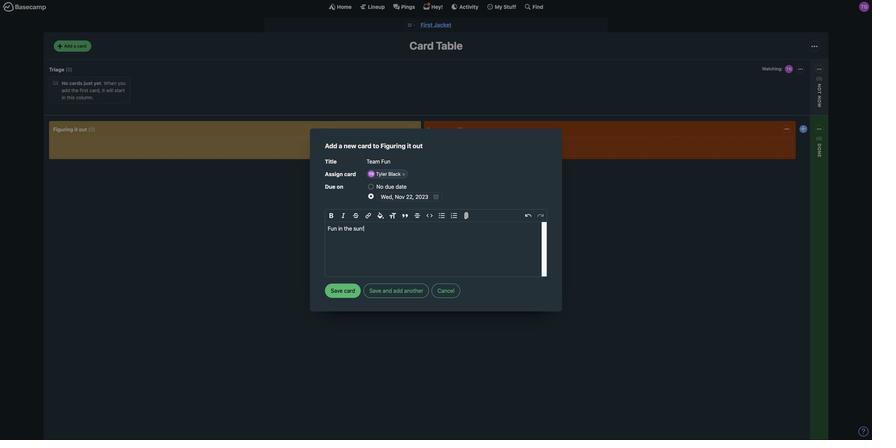 Task type: vqa. For each thing, say whether or not it's contained in the screenshot.
10 button
no



Task type: describe. For each thing, give the bounding box(es) containing it.
in inside fun in the sun! text box
[[338, 226, 343, 232]]

first
[[421, 22, 433, 28]]

. when you add the first card, it will start in this column.
[[62, 81, 126, 101]]

no cards just yet
[[62, 81, 101, 86]]

a for new
[[339, 142, 342, 150]]

black
[[388, 171, 401, 177]]

in inside . when you add the first card, it will start in this column.
[[62, 95, 66, 101]]

yet
[[94, 81, 101, 86]]

triage (0)
[[49, 66, 73, 72]]

add a card
[[64, 43, 86, 49]]

cancel
[[438, 288, 455, 294]]

add card link
[[367, 182, 415, 191]]

first
[[80, 88, 88, 93]]

the inside . when you add the first card, it will start in this column.
[[71, 88, 78, 93]]

to
[[373, 142, 379, 150]]

Describe your card here… text field
[[325, 222, 547, 277]]

assign
[[325, 171, 343, 177]]

0 horizontal spatial tyler black image
[[784, 64, 794, 74]]

progress
[[434, 126, 455, 132]]

tyler
[[376, 171, 387, 177]]

color it red image
[[389, 163, 394, 169]]

no for no due date
[[376, 184, 383, 190]]

1 vertical spatial watching:
[[369, 141, 391, 147]]

figuring it out (0)
[[53, 126, 95, 132]]

will
[[106, 88, 113, 93]]

this
[[67, 95, 75, 101]]

(0) right progress
[[457, 126, 464, 132]]

when
[[104, 81, 117, 86]]

save and add another
[[369, 288, 423, 294]]

2 n from the top
[[817, 151, 822, 155]]

add for add a card
[[64, 43, 72, 49]]

fun
[[328, 226, 337, 232]]

stuff
[[504, 4, 516, 10]]

just
[[84, 81, 93, 86]]

due on
[[325, 184, 343, 190]]

in
[[428, 126, 432, 132]]

tyler black ×
[[376, 171, 405, 177]]

table
[[436, 39, 463, 52]]

switch accounts image
[[3, 2, 46, 12]]

find
[[533, 4, 543, 10]]

another
[[404, 288, 423, 294]]

add for add card
[[369, 183, 377, 189]]

(0) right triage
[[66, 66, 73, 72]]

assign card
[[325, 171, 356, 177]]

and
[[383, 288, 392, 294]]

hey! button
[[423, 3, 443, 10]]

no for no cards just yet
[[62, 81, 68, 86]]

rename
[[369, 208, 386, 214]]

×
[[402, 171, 405, 177]]

Type a card title… text field
[[367, 156, 547, 167]]

start
[[114, 88, 125, 93]]

(0) up "n"
[[816, 76, 822, 81]]

fun in the sun!
[[328, 226, 364, 232]]

it inside . when you add the first card, it will start in this column.
[[102, 88, 105, 93]]

e
[[817, 155, 822, 158]]

main element
[[0, 0, 872, 13]]

add for add a new card to figuring it out
[[325, 142, 337, 150]]

triage link
[[49, 66, 64, 72]]

my
[[495, 4, 502, 10]]

lineup link
[[360, 3, 385, 10]]

title
[[325, 159, 337, 165]]

(0) right figuring it out link at left top
[[88, 126, 95, 132]]

in progress (0)
[[428, 126, 464, 132]]

my stuff
[[495, 4, 516, 10]]

t
[[817, 91, 822, 94]]



Task type: locate. For each thing, give the bounding box(es) containing it.
2 vertical spatial o
[[817, 147, 822, 151]]

0 vertical spatial in
[[62, 95, 66, 101]]

1 vertical spatial the
[[344, 226, 352, 232]]

due
[[385, 184, 394, 190]]

no left due
[[376, 184, 383, 190]]

figuring down this
[[53, 126, 73, 132]]

save
[[369, 288, 381, 294]]

figuring right the to
[[381, 142, 406, 150]]

card
[[77, 43, 86, 49], [358, 142, 371, 150], [344, 171, 356, 177], [379, 183, 388, 189]]

the
[[71, 88, 78, 93], [344, 226, 352, 232]]

0 vertical spatial the
[[71, 88, 78, 93]]

n o t n o w
[[817, 84, 822, 108]]

add down color it blue image
[[369, 183, 377, 189]]

1 o from the top
[[817, 87, 822, 91]]

1 vertical spatial add
[[393, 288, 403, 294]]

color it green image
[[375, 171, 380, 176]]

w
[[817, 103, 822, 108]]

0 horizontal spatial the
[[71, 88, 78, 93]]

1 vertical spatial o
[[817, 99, 822, 103]]

activity
[[459, 4, 478, 10]]

on
[[337, 184, 343, 190]]

card table
[[409, 39, 463, 52]]

no left 'cards'
[[62, 81, 68, 86]]

0 horizontal spatial out
[[79, 126, 87, 132]]

card,
[[90, 88, 101, 93]]

out
[[79, 126, 87, 132], [413, 142, 423, 150]]

it down this
[[74, 126, 78, 132]]

first jacket
[[421, 22, 451, 28]]

o down t
[[817, 99, 822, 103]]

home
[[337, 4, 352, 10]]

hey!
[[431, 4, 443, 10]]

figuring it out link
[[53, 126, 87, 132]]

1 horizontal spatial a
[[339, 142, 342, 150]]

2 vertical spatial add
[[369, 183, 377, 189]]

figuring
[[53, 126, 73, 132], [381, 142, 406, 150]]

1 horizontal spatial it
[[102, 88, 105, 93]]

1 horizontal spatial add
[[325, 142, 337, 150]]

Choose date… field
[[376, 193, 443, 202]]

(0)
[[66, 66, 73, 72], [816, 76, 822, 81], [88, 126, 95, 132], [457, 126, 464, 132], [816, 136, 822, 141]]

tyler black image
[[405, 139, 415, 149]]

1 vertical spatial it
[[74, 126, 78, 132]]

1 horizontal spatial no
[[376, 184, 383, 190]]

in right fun
[[338, 226, 343, 232]]

.
[[101, 81, 102, 86]]

no
[[62, 81, 68, 86], [376, 184, 383, 190]]

0 horizontal spatial figuring
[[53, 126, 73, 132]]

save and add another button
[[364, 284, 429, 298]]

0 vertical spatial figuring
[[53, 126, 73, 132]]

add
[[64, 43, 72, 49], [325, 142, 337, 150], [369, 183, 377, 189]]

1 horizontal spatial the
[[344, 226, 352, 232]]

it left 'will'
[[102, 88, 105, 93]]

you
[[118, 81, 126, 86]]

add it to the schedule? option group
[[368, 182, 547, 202]]

0 horizontal spatial add
[[64, 43, 72, 49]]

it
[[102, 88, 105, 93], [74, 126, 78, 132], [407, 142, 411, 150]]

add right and
[[393, 288, 403, 294]]

no inside add it to the schedule? option group
[[376, 184, 383, 190]]

jacket
[[434, 22, 451, 28]]

it up color it purple icon
[[407, 142, 411, 150]]

cards
[[69, 81, 83, 86]]

n down d
[[817, 151, 822, 155]]

pings button
[[393, 3, 415, 10]]

d o n e
[[817, 144, 822, 158]]

in progress link
[[428, 126, 455, 132]]

0 vertical spatial add
[[62, 88, 70, 93]]

new
[[344, 142, 356, 150]]

1 vertical spatial in
[[338, 226, 343, 232]]

0 horizontal spatial in
[[62, 95, 66, 101]]

due
[[325, 184, 335, 190]]

1 vertical spatial n
[[817, 151, 822, 155]]

1 horizontal spatial add
[[393, 288, 403, 294]]

color it white image
[[368, 163, 374, 169]]

1 vertical spatial a
[[339, 142, 342, 150]]

a
[[74, 43, 76, 49], [339, 142, 342, 150]]

× link
[[400, 171, 407, 178]]

tyler black image
[[859, 2, 869, 12], [784, 64, 794, 74]]

add a new card to figuring it out
[[325, 142, 423, 150]]

add up this
[[62, 88, 70, 93]]

1 horizontal spatial tyler black image
[[859, 2, 869, 12]]

pings
[[401, 4, 415, 10]]

o
[[817, 87, 822, 91], [817, 99, 822, 103], [817, 147, 822, 151]]

in left this
[[62, 95, 66, 101]]

o for d o n e
[[817, 147, 822, 151]]

option group
[[367, 162, 415, 178]]

0 vertical spatial no
[[62, 81, 68, 86]]

triage
[[49, 66, 64, 72]]

color it yellow image
[[375, 163, 380, 169]]

0 vertical spatial o
[[817, 87, 822, 91]]

add card
[[369, 183, 388, 189]]

add a card link
[[54, 41, 91, 52]]

0 vertical spatial tyler black image
[[859, 2, 869, 12]]

0 horizontal spatial a
[[74, 43, 76, 49]]

a for card
[[74, 43, 76, 49]]

2 horizontal spatial it
[[407, 142, 411, 150]]

find button
[[524, 3, 543, 10]]

None submit
[[774, 98, 822, 106], [367, 149, 415, 158], [774, 157, 822, 166], [367, 194, 415, 203], [367, 215, 415, 224], [325, 284, 361, 298], [774, 98, 822, 106], [367, 149, 415, 158], [774, 157, 822, 166], [367, 194, 415, 203], [367, 215, 415, 224], [325, 284, 361, 298]]

0 horizontal spatial it
[[74, 126, 78, 132]]

n
[[817, 96, 822, 99], [817, 151, 822, 155]]

d
[[817, 144, 822, 147]]

2 o from the top
[[817, 99, 822, 103]]

add inside . when you add the first card, it will start in this column.
[[62, 88, 70, 93]]

1 vertical spatial figuring
[[381, 142, 406, 150]]

(0) up d
[[816, 136, 822, 141]]

activity link
[[451, 3, 478, 10]]

rename link
[[367, 207, 415, 215]]

1 horizontal spatial in
[[338, 226, 343, 232]]

add inside button
[[393, 288, 403, 294]]

n down t
[[817, 96, 822, 99]]

the left sun!
[[344, 226, 352, 232]]

column.
[[76, 95, 94, 101]]

lineup
[[368, 4, 385, 10]]

0 vertical spatial out
[[79, 126, 87, 132]]

1 horizontal spatial out
[[413, 142, 423, 150]]

1 vertical spatial tyler black image
[[784, 64, 794, 74]]

0 vertical spatial watching:
[[762, 66, 783, 72]]

o up e
[[817, 147, 822, 151]]

color it brown image
[[382, 171, 387, 176]]

0 vertical spatial n
[[817, 96, 822, 99]]

0 horizontal spatial add
[[62, 88, 70, 93]]

0 vertical spatial a
[[74, 43, 76, 49]]

o up w
[[817, 87, 822, 91]]

my stuff button
[[487, 3, 516, 10]]

1 vertical spatial no
[[376, 184, 383, 190]]

card
[[409, 39, 434, 52]]

0 horizontal spatial no
[[62, 81, 68, 86]]

2 vertical spatial it
[[407, 142, 411, 150]]

o for n o t n o w
[[817, 87, 822, 91]]

3 o from the top
[[817, 147, 822, 151]]

watching:
[[762, 66, 783, 72], [369, 141, 391, 147], [776, 149, 798, 155]]

home link
[[329, 3, 352, 10]]

2 horizontal spatial add
[[369, 183, 377, 189]]

color it blue image
[[368, 171, 374, 176]]

the down 'cards'
[[71, 88, 78, 93]]

add up the triage (0)
[[64, 43, 72, 49]]

date
[[396, 184, 407, 190]]

first jacket link
[[421, 22, 451, 28]]

color it orange image
[[382, 163, 387, 169]]

add up title
[[325, 142, 337, 150]]

add
[[62, 88, 70, 93], [393, 288, 403, 294]]

n
[[817, 84, 822, 87]]

1 vertical spatial out
[[413, 142, 423, 150]]

in
[[62, 95, 66, 101], [338, 226, 343, 232]]

1 horizontal spatial figuring
[[381, 142, 406, 150]]

0 vertical spatial add
[[64, 43, 72, 49]]

sun!
[[353, 226, 364, 232]]

no due date
[[376, 184, 407, 190]]

2 vertical spatial watching:
[[776, 149, 798, 155]]

1 n from the top
[[817, 96, 822, 99]]

color it pink image
[[395, 163, 401, 169]]

color it purple image
[[402, 163, 408, 169]]

0 vertical spatial it
[[102, 88, 105, 93]]

1 vertical spatial add
[[325, 142, 337, 150]]

the inside text box
[[344, 226, 352, 232]]

cancel link
[[432, 284, 460, 298]]



